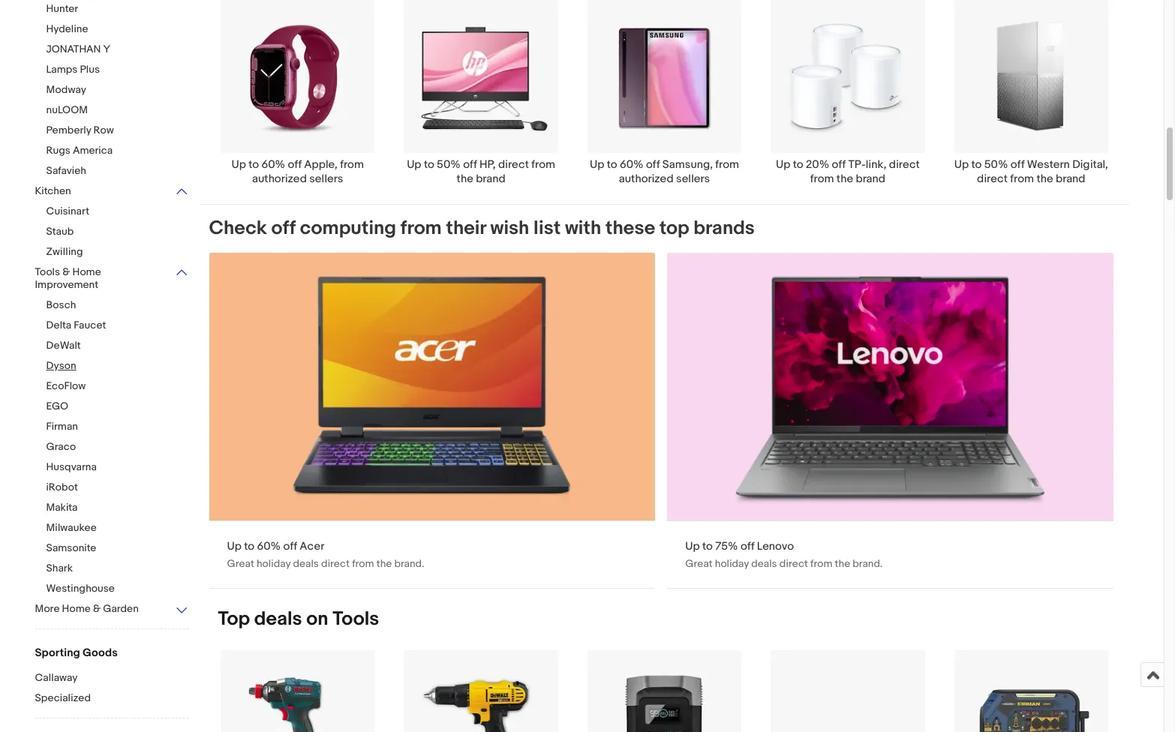 Task type: vqa. For each thing, say whether or not it's contained in the screenshot.
the from inside Up To 60% Off Samsung, From Authorized Sellers
yes



Task type: locate. For each thing, give the bounding box(es) containing it.
to inside up to 50% off hp, direct from the brand
[[424, 157, 434, 172]]

1 great from the left
[[227, 557, 254, 570]]

lamps
[[46, 63, 78, 76]]

off for up to 50% off hp, direct from the brand
[[463, 157, 477, 172]]

deals inside up to 75% off lenovo great holiday deals direct from the brand.
[[751, 557, 777, 570]]

brand inside up to 20% off tp-link, direct from the brand
[[856, 172, 886, 186]]

off inside "up to 50% off western digital, direct from the brand"
[[1011, 157, 1025, 172]]

up inside up to 50% off hp, direct from the brand
[[407, 157, 421, 172]]

off inside up to 50% off hp, direct from the brand
[[463, 157, 477, 172]]

2 list from the top
[[200, 650, 1129, 733]]

&
[[62, 266, 70, 278], [93, 603, 101, 615]]

to inside 'up to 60% off samsung, from authorized sellers'
[[607, 157, 617, 172]]

60% left 'acer' in the left of the page
[[257, 539, 281, 554]]

1 horizontal spatial &
[[93, 603, 101, 615]]

great inside up to 75% off lenovo great holiday deals direct from the brand.
[[686, 557, 713, 570]]

the
[[457, 172, 473, 186], [837, 172, 853, 186], [1037, 172, 1054, 186], [377, 557, 392, 570], [835, 557, 851, 570]]

garden
[[103, 603, 139, 615]]

up to 75% off lenovo great holiday deals direct from the brand.
[[686, 539, 883, 570]]

samsung,
[[663, 157, 713, 172]]

1 50% from the left
[[437, 157, 461, 172]]

great for up to 75% off lenovo
[[686, 557, 713, 570]]

up for up to 50% off western digital, direct from the brand
[[955, 157, 969, 172]]

0 horizontal spatial great
[[227, 557, 254, 570]]

from inside up to 60% off apple, from authorized sellers
[[340, 157, 364, 172]]

specialized
[[35, 692, 91, 705]]

to left western
[[972, 157, 982, 172]]

off for up to 75% off lenovo great holiday deals direct from the brand.
[[741, 539, 755, 554]]

& left garden
[[93, 603, 101, 615]]

0 horizontal spatial tools
[[35, 266, 60, 278]]

1 list from the top
[[200, 0, 1129, 204]]

nuloom link
[[46, 104, 200, 118]]

deals for acer
[[293, 557, 319, 570]]

1 horizontal spatial authorized
[[619, 172, 674, 186]]

& down zwilling
[[62, 266, 70, 278]]

improvement
[[35, 278, 98, 291]]

lamps plus link
[[46, 63, 200, 77]]

off right "check"
[[271, 217, 296, 240]]

sellers
[[309, 172, 343, 186], [676, 172, 710, 186]]

direct
[[498, 157, 529, 172], [889, 157, 920, 172], [977, 172, 1008, 186], [321, 557, 350, 570], [780, 557, 808, 570]]

to for up to 75% off lenovo great holiday deals direct from the brand.
[[703, 539, 713, 554]]

firman link
[[46, 420, 200, 435]]

top
[[660, 217, 689, 240]]

sellers up the top
[[676, 172, 710, 186]]

to
[[249, 157, 259, 172], [424, 157, 434, 172], [607, 157, 617, 172], [793, 157, 804, 172], [972, 157, 982, 172], [244, 539, 255, 554], [703, 539, 713, 554]]

direct left western
[[977, 172, 1008, 186]]

brand for up to 50% off western digital, direct from the brand
[[1056, 172, 1086, 186]]

50% left western
[[985, 157, 1008, 172]]

50%
[[437, 157, 461, 172], [985, 157, 1008, 172]]

1 horizontal spatial brand
[[856, 172, 886, 186]]

direct down 'acer' in the left of the page
[[321, 557, 350, 570]]

to inside up to 75% off lenovo great holiday deals direct from the brand.
[[703, 539, 713, 554]]

up to 50% off hp, direct from the brand
[[407, 157, 555, 186]]

list
[[200, 0, 1129, 204], [200, 650, 1129, 733]]

brand. inside up to 60% off acer great holiday deals direct from the brand.
[[394, 557, 424, 570]]

brands
[[694, 217, 755, 240]]

50% left hp,
[[437, 157, 461, 172]]

authorized inside 'up to 60% off samsung, from authorized sellers'
[[619, 172, 674, 186]]

list containing up to 60% off apple, from authorized sellers
[[200, 0, 1129, 204]]

authorized up "check"
[[252, 172, 307, 186]]

up inside up to 20% off tp-link, direct from the brand
[[776, 157, 791, 172]]

60% left apple, at the left of the page
[[262, 157, 285, 172]]

great
[[227, 557, 254, 570], [686, 557, 713, 570]]

lenovo
[[757, 539, 794, 554]]

2 holiday from the left
[[715, 557, 749, 570]]

home
[[72, 266, 101, 278], [62, 603, 91, 615]]

brand inside "up to 50% off western digital, direct from the brand"
[[1056, 172, 1086, 186]]

60% inside up to 60% off acer great holiday deals direct from the brand.
[[257, 539, 281, 554]]

0 horizontal spatial sellers
[[309, 172, 343, 186]]

holiday inside up to 60% off acer great holiday deals direct from the brand.
[[257, 557, 291, 570]]

up for up to 20% off tp-link, direct from the brand
[[776, 157, 791, 172]]

home down zwilling
[[72, 266, 101, 278]]

sporting goods
[[35, 646, 118, 660]]

link,
[[866, 157, 887, 172]]

top deals on tools
[[218, 608, 379, 631]]

None text field
[[668, 253, 1114, 588]]

60% for apple,
[[262, 157, 285, 172]]

to inside up to 60% off acer great holiday deals direct from the brand.
[[244, 539, 255, 554]]

0 vertical spatial list
[[200, 0, 1129, 204]]

direct right link,
[[889, 157, 920, 172]]

to inside up to 60% off apple, from authorized sellers
[[249, 157, 259, 172]]

brand. for up to 60% off acer
[[394, 557, 424, 570]]

to inside up to 20% off tp-link, direct from the brand
[[793, 157, 804, 172]]

1 horizontal spatial holiday
[[715, 557, 749, 570]]

authorized inside up to 60% off apple, from authorized sellers
[[252, 172, 307, 186]]

off left tp-
[[832, 157, 846, 172]]

bosch
[[46, 299, 76, 311]]

1 brand. from the left
[[394, 557, 424, 570]]

60% inside up to 60% off apple, from authorized sellers
[[262, 157, 285, 172]]

up inside up to 60% off apple, from authorized sellers
[[232, 157, 246, 172]]

the inside "up to 50% off western digital, direct from the brand"
[[1037, 172, 1054, 186]]

great inside up to 60% off acer great holiday deals direct from the brand.
[[227, 557, 254, 570]]

hydeline
[[46, 23, 88, 35]]

milwaukee link
[[46, 522, 200, 536]]

60% for acer
[[257, 539, 281, 554]]

deals down 'acer' in the left of the page
[[293, 557, 319, 570]]

0 vertical spatial &
[[62, 266, 70, 278]]

western
[[1027, 157, 1070, 172]]

1 sellers from the left
[[309, 172, 343, 186]]

to left "75%"
[[703, 539, 713, 554]]

callaway link
[[35, 672, 189, 686]]

pemberly row link
[[46, 124, 200, 138]]

direct inside "up to 50% off western digital, direct from the brand"
[[977, 172, 1008, 186]]

2 50% from the left
[[985, 157, 1008, 172]]

1 brand from the left
[[476, 172, 506, 186]]

0 horizontal spatial 50%
[[437, 157, 461, 172]]

sellers inside up to 60% off apple, from authorized sellers
[[309, 172, 343, 186]]

safavieh link
[[46, 164, 200, 179]]

to left hp,
[[424, 157, 434, 172]]

off left apple, at the left of the page
[[288, 157, 302, 172]]

brand
[[476, 172, 506, 186], [856, 172, 886, 186], [1056, 172, 1086, 186]]

2 brand. from the left
[[853, 557, 883, 570]]

off inside 'up to 60% off samsung, from authorized sellers'
[[646, 157, 660, 172]]

kitchen
[[35, 185, 71, 197]]

0 horizontal spatial authorized
[[252, 172, 307, 186]]

brand. inside up to 75% off lenovo great holiday deals direct from the brand.
[[853, 557, 883, 570]]

shark link
[[46, 562, 200, 576]]

to left 20% at top
[[793, 157, 804, 172]]

to up "check"
[[249, 157, 259, 172]]

brand.
[[394, 557, 424, 570], [853, 557, 883, 570]]

direct down lenovo
[[780, 557, 808, 570]]

holiday inside up to 75% off lenovo great holiday deals direct from the brand.
[[715, 557, 749, 570]]

husqvarna
[[46, 461, 97, 474]]

nuloom
[[46, 104, 88, 116]]

authorized
[[252, 172, 307, 186], [619, 172, 674, 186]]

up to 50% off western digital, direct from the brand link
[[940, 0, 1123, 186]]

tools right the on
[[333, 608, 379, 631]]

off left the samsung,
[[646, 157, 660, 172]]

authorized up these
[[619, 172, 674, 186]]

50% for the
[[437, 157, 461, 172]]

60% left the samsung,
[[620, 157, 644, 172]]

cuisinart link
[[46, 205, 200, 219]]

check off computing from their wish list with these top brands
[[209, 217, 755, 240]]

y
[[103, 43, 110, 56]]

off inside up to 60% off apple, from authorized sellers
[[288, 157, 302, 172]]

tools
[[35, 266, 60, 278], [333, 608, 379, 631]]

off right "75%"
[[741, 539, 755, 554]]

off inside up to 60% off acer great holiday deals direct from the brand.
[[283, 539, 297, 554]]

holiday up top deals on tools
[[257, 557, 291, 570]]

2 horizontal spatial brand
[[1056, 172, 1086, 186]]

off for up to 60% off acer great holiday deals direct from the brand.
[[283, 539, 297, 554]]

1 horizontal spatial brand.
[[853, 557, 883, 570]]

none text field containing up to 60% off acer
[[209, 253, 655, 588]]

0 horizontal spatial brand.
[[394, 557, 424, 570]]

2 great from the left
[[686, 557, 713, 570]]

up inside 'up to 60% off samsung, from authorized sellers'
[[590, 157, 604, 172]]

ego
[[46, 400, 68, 413]]

up for up to 60% off samsung, from authorized sellers
[[590, 157, 604, 172]]

dyson link
[[46, 360, 200, 374]]

1 horizontal spatial sellers
[[676, 172, 710, 186]]

off left hp,
[[463, 157, 477, 172]]

to up these
[[607, 157, 617, 172]]

50% inside "up to 50% off western digital, direct from the brand"
[[985, 157, 1008, 172]]

50% for from
[[985, 157, 1008, 172]]

sellers inside 'up to 60% off samsung, from authorized sellers'
[[676, 172, 710, 186]]

from inside 'up to 60% off samsung, from authorized sellers'
[[715, 157, 739, 172]]

0 vertical spatial tools
[[35, 266, 60, 278]]

bosch link
[[46, 299, 200, 313]]

jonathan
[[46, 43, 101, 56]]

None text field
[[209, 253, 655, 588]]

to left 'acer' in the left of the page
[[244, 539, 255, 554]]

off inside up to 20% off tp-link, direct from the brand
[[832, 157, 846, 172]]

modway link
[[46, 83, 200, 98]]

off inside up to 75% off lenovo great holiday deals direct from the brand.
[[741, 539, 755, 554]]

1 vertical spatial tools
[[333, 608, 379, 631]]

0 horizontal spatial holiday
[[257, 557, 291, 570]]

from
[[340, 157, 364, 172], [532, 157, 555, 172], [715, 157, 739, 172], [810, 172, 834, 186], [1011, 172, 1034, 186], [401, 217, 442, 240], [352, 557, 374, 570], [811, 557, 833, 570]]

1 horizontal spatial 50%
[[985, 157, 1008, 172]]

2 authorized from the left
[[619, 172, 674, 186]]

zwilling
[[46, 245, 83, 258]]

up to 50% off hp, direct from the brand link
[[389, 0, 573, 186]]

cuisinart
[[46, 205, 89, 218]]

1 horizontal spatial great
[[686, 557, 713, 570]]

firman
[[46, 420, 78, 433]]

brand. for up to 75% off lenovo
[[853, 557, 883, 570]]

2 brand from the left
[[856, 172, 886, 186]]

1 holiday from the left
[[257, 557, 291, 570]]

sellers for apple,
[[309, 172, 343, 186]]

holiday down "75%"
[[715, 557, 749, 570]]

1 authorized from the left
[[252, 172, 307, 186]]

hydeline link
[[46, 23, 200, 37]]

up to 20% off tp-link, direct from the brand link
[[756, 0, 940, 186]]

sellers up computing
[[309, 172, 343, 186]]

2 sellers from the left
[[676, 172, 710, 186]]

to inside "up to 50% off western digital, direct from the brand"
[[972, 157, 982, 172]]

direct right hp,
[[498, 157, 529, 172]]

0 horizontal spatial brand
[[476, 172, 506, 186]]

hunter hydeline jonathan y lamps plus modway nuloom pemberly row rugs america safavieh kitchen cuisinart staub zwilling tools & home improvement bosch delta faucet dewalt dyson ecoflow ego firman graco husqvarna irobot makita milwaukee samsonite shark westinghouse more home & garden
[[35, 2, 139, 615]]

off left western
[[1011, 157, 1025, 172]]

1 vertical spatial &
[[93, 603, 101, 615]]

great for up to 60% off acer
[[227, 557, 254, 570]]

60% inside 'up to 60% off samsung, from authorized sellers'
[[620, 157, 644, 172]]

dyson
[[46, 360, 76, 372]]

up inside up to 60% off acer great holiday deals direct from the brand.
[[227, 539, 242, 554]]

20%
[[806, 157, 829, 172]]

50% inside up to 50% off hp, direct from the brand
[[437, 157, 461, 172]]

hp,
[[480, 157, 496, 172]]

deals down lenovo
[[751, 557, 777, 570]]

jonathan y link
[[46, 43, 200, 57]]

deals inside up to 60% off acer great holiday deals direct from the brand.
[[293, 557, 319, 570]]

tools down zwilling
[[35, 266, 60, 278]]

deals
[[293, 557, 319, 570], [751, 557, 777, 570], [254, 608, 302, 631]]

off
[[288, 157, 302, 172], [463, 157, 477, 172], [646, 157, 660, 172], [832, 157, 846, 172], [1011, 157, 1025, 172], [271, 217, 296, 240], [283, 539, 297, 554], [741, 539, 755, 554]]

off left 'acer' in the left of the page
[[283, 539, 297, 554]]

up inside "up to 50% off western digital, direct from the brand"
[[955, 157, 969, 172]]

60%
[[262, 157, 285, 172], [620, 157, 644, 172], [257, 539, 281, 554]]

tools inside hunter hydeline jonathan y lamps plus modway nuloom pemberly row rugs america safavieh kitchen cuisinart staub zwilling tools & home improvement bosch delta faucet dewalt dyson ecoflow ego firman graco husqvarna irobot makita milwaukee samsonite shark westinghouse more home & garden
[[35, 266, 60, 278]]

apple,
[[304, 157, 338, 172]]

up to 60% off samsung, from authorized sellers link
[[573, 0, 756, 186]]

1 vertical spatial list
[[200, 650, 1129, 733]]

the inside up to 50% off hp, direct from the brand
[[457, 172, 473, 186]]

home down "westinghouse"
[[62, 603, 91, 615]]

brand inside up to 50% off hp, direct from the brand
[[476, 172, 506, 186]]

1 vertical spatial home
[[62, 603, 91, 615]]

3 brand from the left
[[1056, 172, 1086, 186]]



Task type: describe. For each thing, give the bounding box(es) containing it.
delta faucet link
[[46, 319, 200, 333]]

75%
[[716, 539, 738, 554]]

safavieh
[[46, 164, 86, 177]]

up to 20% off tp-link, direct from the brand
[[776, 157, 920, 186]]

holiday for 60%
[[257, 557, 291, 570]]

top
[[218, 608, 250, 631]]

with
[[565, 217, 601, 240]]

direct inside up to 60% off acer great holiday deals direct from the brand.
[[321, 557, 350, 570]]

0 vertical spatial home
[[72, 266, 101, 278]]

the inside up to 60% off acer great holiday deals direct from the brand.
[[377, 557, 392, 570]]

callaway specialized
[[35, 672, 91, 705]]

60% for samsung,
[[620, 157, 644, 172]]

staub link
[[46, 225, 200, 239]]

authorized for apple,
[[252, 172, 307, 186]]

deals for lenovo
[[751, 557, 777, 570]]

holiday for 75%
[[715, 557, 749, 570]]

digital,
[[1073, 157, 1108, 172]]

up to 50% off western digital, direct from the brand
[[955, 157, 1108, 186]]

to for up to 50% off hp, direct from the brand
[[424, 157, 434, 172]]

brand for up to 20% off tp-link, direct from the brand
[[856, 172, 886, 186]]

graco link
[[46, 441, 200, 455]]

makita link
[[46, 501, 200, 516]]

callaway
[[35, 672, 78, 684]]

ecoflow
[[46, 380, 86, 393]]

to for up to 50% off western digital, direct from the brand
[[972, 157, 982, 172]]

rugs america link
[[46, 144, 200, 158]]

list
[[534, 217, 561, 240]]

from inside up to 75% off lenovo great holiday deals direct from the brand.
[[811, 557, 833, 570]]

direct inside up to 75% off lenovo great holiday deals direct from the brand.
[[780, 557, 808, 570]]

off for up to 20% off tp-link, direct from the brand
[[832, 157, 846, 172]]

wish
[[490, 217, 529, 240]]

hunter link
[[46, 2, 200, 17]]

deals left the on
[[254, 608, 302, 631]]

up to 60% off samsung, from authorized sellers
[[590, 157, 739, 186]]

1 horizontal spatial tools
[[333, 608, 379, 631]]

check
[[209, 217, 267, 240]]

from inside up to 60% off acer great holiday deals direct from the brand.
[[352, 557, 374, 570]]

to for up to 20% off tp-link, direct from the brand
[[793, 157, 804, 172]]

sporting
[[35, 646, 80, 660]]

hunter
[[46, 2, 78, 15]]

none text field containing up to 75% off lenovo
[[668, 253, 1114, 588]]

pemberly
[[46, 124, 91, 137]]

row
[[94, 124, 114, 137]]

up for up to 50% off hp, direct from the brand
[[407, 157, 421, 172]]

from inside up to 50% off hp, direct from the brand
[[532, 157, 555, 172]]

0 horizontal spatial &
[[62, 266, 70, 278]]

sellers for samsung,
[[676, 172, 710, 186]]

faucet
[[74, 319, 106, 332]]

dewalt
[[46, 339, 81, 352]]

shark
[[46, 562, 73, 575]]

westinghouse link
[[46, 582, 200, 597]]

computing
[[300, 217, 396, 240]]

milwaukee
[[46, 522, 97, 534]]

modway
[[46, 83, 86, 96]]

husqvarna link
[[46, 461, 200, 475]]

westinghouse
[[46, 582, 115, 595]]

off for up to 50% off western digital, direct from the brand
[[1011, 157, 1025, 172]]

tp-
[[848, 157, 866, 172]]

from inside "up to 50% off western digital, direct from the brand"
[[1011, 172, 1034, 186]]

up to 60% off apple, from authorized sellers link
[[206, 0, 389, 186]]

to for up to 60% off acer great holiday deals direct from the brand.
[[244, 539, 255, 554]]

rugs
[[46, 144, 70, 157]]

on
[[306, 608, 328, 631]]

delta
[[46, 319, 71, 332]]

kitchen button
[[35, 185, 189, 199]]

dewalt link
[[46, 339, 200, 354]]

the inside up to 20% off tp-link, direct from the brand
[[837, 172, 853, 186]]

more
[[35, 603, 60, 615]]

samsonite link
[[46, 542, 200, 556]]

their
[[446, 217, 486, 240]]

acer
[[300, 539, 324, 554]]

direct inside up to 50% off hp, direct from the brand
[[498, 157, 529, 172]]

off for up to 60% off samsung, from authorized sellers
[[646, 157, 660, 172]]

zwilling link
[[46, 245, 200, 260]]

graco
[[46, 441, 76, 453]]

the inside up to 75% off lenovo great holiday deals direct from the brand.
[[835, 557, 851, 570]]

plus
[[80, 63, 100, 76]]

to for up to 60% off samsung, from authorized sellers
[[607, 157, 617, 172]]

samsonite
[[46, 542, 96, 555]]

off for up to 60% off apple, from authorized sellers
[[288, 157, 302, 172]]

goods
[[83, 646, 118, 660]]

up inside up to 75% off lenovo great holiday deals direct from the brand.
[[686, 539, 700, 554]]

direct inside up to 20% off tp-link, direct from the brand
[[889, 157, 920, 172]]

specialized link
[[35, 692, 189, 706]]

up to 60% off apple, from authorized sellers
[[232, 157, 364, 186]]

more home & garden button
[[35, 603, 189, 617]]

ego link
[[46, 400, 200, 414]]

up to 60% off acer great holiday deals direct from the brand.
[[227, 539, 424, 570]]

staub
[[46, 225, 74, 238]]

to for up to 60% off apple, from authorized sellers
[[249, 157, 259, 172]]

america
[[73, 144, 113, 157]]

authorized for samsung,
[[619, 172, 674, 186]]

irobot link
[[46, 481, 200, 495]]

ecoflow link
[[46, 380, 200, 394]]

makita
[[46, 501, 78, 514]]

up for up to 60% off apple, from authorized sellers
[[232, 157, 246, 172]]

tools & home improvement button
[[35, 266, 189, 293]]

from inside up to 20% off tp-link, direct from the brand
[[810, 172, 834, 186]]

irobot
[[46, 481, 78, 494]]



